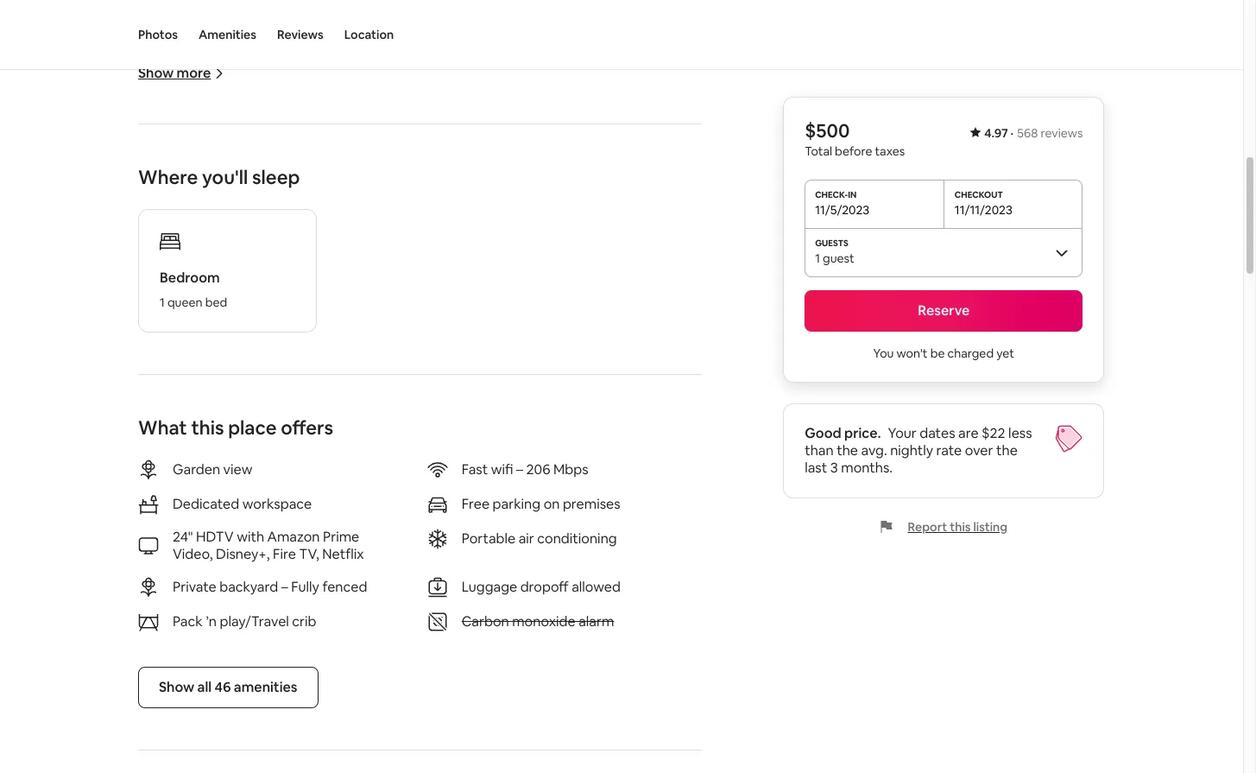Task type: locate. For each thing, give the bounding box(es) containing it.
what
[[138, 416, 187, 440]]

amenities
[[234, 678, 298, 696]]

0 horizontal spatial 1
[[160, 295, 165, 310]]

1 horizontal spatial 1
[[815, 251, 820, 266]]

fire
[[273, 545, 296, 563]]

1 vertical spatial –
[[281, 578, 288, 596]]

show
[[138, 64, 174, 82], [159, 678, 195, 696]]

– for wifi
[[517, 460, 523, 479]]

parking
[[493, 495, 541, 513]]

where you'll sleep
[[138, 165, 300, 189]]

1 left 'guest'
[[815, 251, 820, 266]]

0 horizontal spatial this
[[191, 416, 224, 440]]

0 vertical spatial –
[[517, 460, 523, 479]]

wifi
[[491, 460, 514, 479]]

3
[[830, 459, 838, 477]]

1 horizontal spatial this
[[950, 519, 971, 535]]

1 inside "bedroom 1 queen bed"
[[160, 295, 165, 310]]

1 horizontal spatial –
[[517, 460, 523, 479]]

report
[[908, 519, 947, 535]]

tv,
[[299, 545, 319, 563]]

netflix
[[322, 545, 364, 563]]

1 vertical spatial 1
[[160, 295, 165, 310]]

free
[[462, 495, 490, 513]]

the left "avg." in the bottom of the page
[[837, 441, 858, 460]]

0 vertical spatial 1
[[815, 251, 820, 266]]

dedicated workspace
[[173, 495, 312, 513]]

luggage dropoff allowed
[[462, 578, 621, 596]]

last
[[805, 459, 827, 477]]

1 horizontal spatial the
[[996, 441, 1018, 460]]

photos
[[138, 27, 178, 42]]

fenced
[[323, 578, 368, 596]]

0 vertical spatial show
[[138, 64, 174, 82]]

play/travel
[[220, 612, 289, 631]]

garden view
[[173, 460, 253, 479]]

4.97 · 568 reviews
[[985, 125, 1083, 141]]

·
[[1011, 125, 1014, 141]]

reviews
[[277, 27, 324, 42]]

– left fully
[[281, 578, 288, 596]]

24"
[[173, 528, 193, 546]]

less
[[1009, 424, 1032, 442]]

on
[[544, 495, 560, 513]]

1 the from the left
[[837, 441, 858, 460]]

workspace
[[243, 495, 312, 513]]

– right 'wifi'
[[517, 460, 523, 479]]

report this listing
[[908, 519, 1008, 535]]

1 inside 1 guest dropdown button
[[815, 251, 820, 266]]

than
[[805, 441, 834, 460]]

private backyard – fully fenced
[[173, 578, 368, 596]]

your dates are $22 less than the avg. nightly rate over the last 3 months.
[[805, 424, 1032, 477]]

dropoff
[[521, 578, 569, 596]]

reviews button
[[277, 0, 324, 69]]

1 vertical spatial this
[[950, 519, 971, 535]]

show inside button
[[159, 678, 195, 696]]

this
[[191, 416, 224, 440], [950, 519, 971, 535]]

show left all
[[159, 678, 195, 696]]

11/11/2023
[[955, 202, 1013, 218]]

24" hdtv with amazon prime video, disney+, fire tv, netflix
[[173, 528, 364, 563]]

you
[[873, 346, 894, 361]]

0 horizontal spatial the
[[837, 441, 858, 460]]

1 vertical spatial show
[[159, 678, 195, 696]]

this for report
[[950, 519, 971, 535]]

fast wifi – 206 mbps
[[462, 460, 589, 479]]

before
[[835, 143, 872, 159]]

this up garden view
[[191, 416, 224, 440]]

1 left queen
[[160, 295, 165, 310]]

reserve button
[[805, 290, 1083, 332]]

show more button
[[138, 64, 225, 82]]

show left more
[[138, 64, 174, 82]]

this left listing
[[950, 519, 971, 535]]

prime
[[323, 528, 360, 546]]

bedroom
[[160, 269, 220, 287]]

dates
[[920, 424, 955, 442]]

0 horizontal spatial –
[[281, 578, 288, 596]]

allowed
[[572, 578, 621, 596]]

garden
[[173, 460, 220, 479]]

–
[[517, 460, 523, 479], [281, 578, 288, 596]]

568
[[1017, 125, 1038, 141]]

what this place offers
[[138, 416, 334, 440]]

are
[[958, 424, 979, 442]]

amenities
[[199, 27, 257, 42]]

be
[[930, 346, 945, 361]]

0 vertical spatial this
[[191, 416, 224, 440]]

report this listing button
[[880, 519, 1008, 535]]

2 the from the left
[[996, 441, 1018, 460]]

good
[[805, 424, 842, 442]]

show for show all 46 amenities
[[159, 678, 195, 696]]

reserve
[[918, 301, 970, 320]]

hdtv
[[196, 528, 234, 546]]

the right over
[[996, 441, 1018, 460]]

price.
[[844, 424, 881, 442]]

pack 'n play/travel crib
[[173, 612, 317, 631]]

this for what
[[191, 416, 224, 440]]

won't
[[897, 346, 928, 361]]

charged
[[948, 346, 994, 361]]

46
[[215, 678, 231, 696]]

your
[[888, 424, 917, 442]]



Task type: describe. For each thing, give the bounding box(es) containing it.
amazon
[[267, 528, 320, 546]]

place
[[228, 416, 277, 440]]

11/5/2023
[[815, 202, 870, 218]]

backyard
[[220, 578, 278, 596]]

4.97
[[985, 125, 1008, 141]]

'n
[[206, 612, 217, 631]]

carbon
[[462, 612, 509, 631]]

show all 46 amenities
[[159, 678, 298, 696]]

– for backyard
[[281, 578, 288, 596]]

premises
[[563, 495, 621, 513]]

1 guest button
[[805, 228, 1083, 276]]

206
[[526, 460, 551, 479]]

location
[[344, 27, 394, 42]]

free parking on premises
[[462, 495, 621, 513]]

with
[[237, 528, 264, 546]]

rate
[[936, 441, 962, 460]]

$22
[[982, 424, 1006, 442]]

monoxide
[[512, 612, 576, 631]]

show more
[[138, 64, 211, 82]]

air
[[519, 530, 535, 548]]

show all 46 amenities button
[[138, 667, 318, 708]]

good price.
[[805, 424, 881, 442]]

total
[[805, 143, 832, 159]]

avg.
[[861, 441, 887, 460]]

private
[[173, 578, 217, 596]]

portable
[[462, 530, 516, 548]]

location button
[[344, 0, 394, 69]]

bed
[[205, 295, 227, 310]]

nightly
[[890, 441, 933, 460]]

portable air conditioning
[[462, 530, 617, 548]]

show for show more
[[138, 64, 174, 82]]

carbon monoxide alarm
[[462, 612, 615, 631]]

listing
[[974, 519, 1008, 535]]

you'll
[[202, 165, 248, 189]]

alarm
[[579, 612, 615, 631]]

photos button
[[138, 0, 178, 69]]

bedroom 1 queen bed
[[160, 269, 227, 310]]

queen
[[167, 295, 203, 310]]

conditioning
[[538, 530, 617, 548]]

dedicated
[[173, 495, 239, 513]]

reviews
[[1041, 125, 1083, 141]]

disney+,
[[216, 545, 270, 563]]

guest
[[823, 251, 855, 266]]

video,
[[173, 545, 213, 563]]

yet
[[997, 346, 1015, 361]]

$500
[[805, 118, 850, 143]]

1 guest
[[815, 251, 855, 266]]

fast
[[462, 460, 488, 479]]

fully
[[291, 578, 320, 596]]

more
[[177, 64, 211, 82]]

luggage
[[462, 578, 518, 596]]

taxes
[[875, 143, 905, 159]]

$500 total before taxes
[[805, 118, 905, 159]]

where
[[138, 165, 198, 189]]

you won't be charged yet
[[873, 346, 1015, 361]]

pack
[[173, 612, 203, 631]]

offers
[[281, 416, 334, 440]]

crib
[[292, 612, 317, 631]]

amenities button
[[199, 0, 257, 69]]

all
[[197, 678, 212, 696]]

over
[[965, 441, 993, 460]]



Task type: vqa. For each thing, say whether or not it's contained in the screenshot.
the middle city
no



